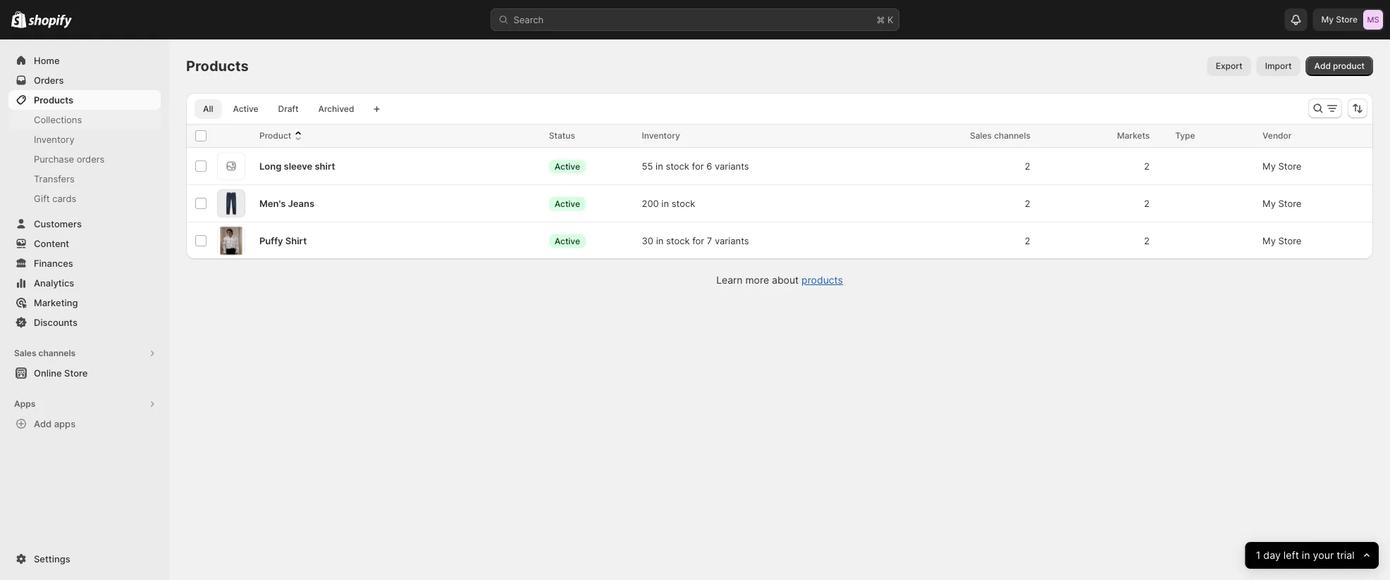 Task type: locate. For each thing, give the bounding box(es) containing it.
left
[[1284, 550, 1299, 562]]

0 vertical spatial for
[[692, 161, 704, 172]]

active
[[233, 104, 258, 114], [555, 161, 580, 171], [555, 199, 580, 209], [555, 236, 580, 246]]

in right "30"
[[656, 235, 664, 246]]

stock right 55
[[666, 161, 689, 172]]

content
[[34, 238, 69, 249]]

1 vertical spatial channels
[[38, 349, 76, 359]]

in for 200
[[662, 198, 669, 209]]

1 horizontal spatial sales
[[970, 131, 992, 141]]

my store
[[1321, 14, 1358, 25], [1263, 161, 1302, 172], [1263, 198, 1302, 209], [1263, 235, 1302, 246]]

markets
[[1117, 131, 1150, 141]]

variants
[[715, 161, 749, 172], [715, 235, 749, 246]]

sales channels
[[970, 131, 1031, 141], [14, 349, 76, 359]]

home link
[[8, 51, 161, 70]]

my store for men's jeans
[[1263, 198, 1302, 209]]

my for long sleeve shirt
[[1263, 161, 1276, 172]]

products
[[186, 57, 249, 75], [34, 94, 73, 105]]

0 horizontal spatial sales
[[14, 349, 36, 359]]

for
[[692, 161, 704, 172], [692, 235, 704, 246]]

active link
[[224, 99, 267, 119]]

stock right "30"
[[666, 235, 690, 246]]

tab list containing all
[[192, 99, 365, 119]]

0 horizontal spatial sales channels
[[14, 349, 76, 359]]

200 in stock
[[642, 198, 695, 209]]

200
[[642, 198, 659, 209]]

purchase orders link
[[8, 149, 161, 169]]

your
[[1313, 550, 1334, 562]]

channels
[[994, 131, 1031, 141], [38, 349, 76, 359]]

vendor button
[[1263, 129, 1306, 143]]

tab list
[[192, 99, 365, 119]]

long sleeve shirt
[[259, 161, 335, 172]]

0 vertical spatial variants
[[715, 161, 749, 172]]

finances
[[34, 258, 73, 269]]

products link
[[8, 90, 161, 110]]

for left 7
[[692, 235, 704, 246]]

30
[[642, 235, 654, 246]]

add inside button
[[34, 419, 52, 430]]

1 horizontal spatial sales channels
[[970, 131, 1031, 141]]

2
[[1025, 161, 1031, 172], [1144, 161, 1150, 172], [1025, 198, 1031, 209], [1144, 198, 1150, 209], [1025, 235, 1031, 246], [1144, 235, 1150, 246]]

1 vertical spatial sales channels
[[14, 349, 76, 359]]

1 horizontal spatial shopify image
[[28, 14, 72, 29]]

jeans
[[288, 198, 314, 209]]

products up all
[[186, 57, 249, 75]]

0 vertical spatial channels
[[994, 131, 1031, 141]]

my for men's jeans
[[1263, 198, 1276, 209]]

for for 7
[[692, 235, 704, 246]]

2 button
[[1018, 152, 1047, 180], [1137, 152, 1167, 180], [1018, 190, 1047, 218], [1137, 190, 1167, 218], [1018, 227, 1047, 255], [1137, 227, 1167, 255]]

learn
[[716, 275, 743, 287]]

store
[[1336, 14, 1358, 25], [1279, 161, 1302, 172], [1279, 198, 1302, 209], [1279, 235, 1302, 246], [64, 368, 88, 379]]

inventory up 55
[[642, 131, 680, 141]]

transfers
[[34, 173, 75, 184]]

in right left
[[1302, 550, 1310, 562]]

products up collections
[[34, 94, 73, 105]]

export
[[1216, 61, 1243, 71]]

inventory
[[642, 131, 680, 141], [34, 134, 74, 145]]

1 vertical spatial sales
[[14, 349, 36, 359]]

sleeve
[[284, 161, 312, 172]]

in right 200
[[662, 198, 669, 209]]

in right 55
[[656, 161, 663, 172]]

add
[[1315, 61, 1331, 71], [34, 419, 52, 430]]

in
[[656, 161, 663, 172], [662, 198, 669, 209], [656, 235, 664, 246], [1302, 550, 1310, 562]]

0 horizontal spatial products
[[34, 94, 73, 105]]

sales channels button
[[8, 344, 161, 364]]

channels inside button
[[38, 349, 76, 359]]

0 vertical spatial add
[[1315, 61, 1331, 71]]

1 horizontal spatial channels
[[994, 131, 1031, 141]]

1 vertical spatial variants
[[715, 235, 749, 246]]

archived link
[[310, 99, 363, 119]]

1 vertical spatial products
[[34, 94, 73, 105]]

apps button
[[8, 395, 161, 415]]

30 in stock for 7 variants
[[642, 235, 749, 246]]

0 horizontal spatial add
[[34, 419, 52, 430]]

variants right 7
[[715, 235, 749, 246]]

⌘ k
[[877, 14, 894, 25]]

trial
[[1337, 550, 1355, 562]]

1 vertical spatial for
[[692, 235, 704, 246]]

sales
[[970, 131, 992, 141], [14, 349, 36, 359]]

settings
[[34, 554, 70, 565]]

inventory up purchase
[[34, 134, 74, 145]]

1 vertical spatial stock
[[672, 198, 695, 209]]

stock for 55 in stock
[[666, 161, 689, 172]]

my
[[1321, 14, 1334, 25], [1263, 161, 1276, 172], [1263, 198, 1276, 209], [1263, 235, 1276, 246]]

2 vertical spatial stock
[[666, 235, 690, 246]]

add product
[[1315, 61, 1365, 71]]

6
[[707, 161, 712, 172]]

orders
[[77, 154, 105, 165]]

0 horizontal spatial channels
[[38, 349, 76, 359]]

k
[[888, 14, 894, 25]]

7
[[707, 235, 712, 246]]

transfers link
[[8, 169, 161, 189]]

stock right 200
[[672, 198, 695, 209]]

1 vertical spatial add
[[34, 419, 52, 430]]

inventory link
[[8, 130, 161, 149]]

shopify image
[[11, 11, 26, 28], [28, 14, 72, 29]]

0 vertical spatial stock
[[666, 161, 689, 172]]

day
[[1264, 550, 1281, 562]]

import button
[[1257, 56, 1300, 76]]

active for long sleeve shirt
[[555, 161, 580, 171]]

purchase orders
[[34, 154, 105, 165]]

in for 30
[[656, 235, 664, 246]]

store inside button
[[64, 368, 88, 379]]

active for puffy shirt
[[555, 236, 580, 246]]

customers link
[[8, 214, 161, 234]]

collections
[[34, 114, 82, 125]]

store for men's jeans
[[1279, 198, 1302, 209]]

my store image
[[1363, 10, 1383, 30]]

1 horizontal spatial add
[[1315, 61, 1331, 71]]

add left 'apps' at the left bottom
[[34, 419, 52, 430]]

stock
[[666, 161, 689, 172], [672, 198, 695, 209], [666, 235, 690, 246]]

home
[[34, 55, 60, 66]]

variants right 6
[[715, 161, 749, 172]]

store for long sleeve shirt
[[1279, 161, 1302, 172]]

for left 6
[[692, 161, 704, 172]]

1 horizontal spatial inventory
[[642, 131, 680, 141]]

orders
[[34, 75, 64, 86]]

add left "product" on the right of page
[[1315, 61, 1331, 71]]

0 vertical spatial products
[[186, 57, 249, 75]]

0 vertical spatial sales channels
[[970, 131, 1031, 141]]

apps
[[14, 399, 35, 410]]



Task type: describe. For each thing, give the bounding box(es) containing it.
finances link
[[8, 254, 161, 274]]

product
[[1333, 61, 1365, 71]]

my for puffy shirt
[[1263, 235, 1276, 246]]

long sleeve shirt link
[[259, 159, 335, 173]]

puffy shirt link
[[259, 234, 307, 248]]

apps
[[54, 419, 76, 430]]

all button
[[195, 99, 222, 119]]

products
[[802, 275, 843, 287]]

⌘
[[877, 14, 885, 25]]

about
[[772, 275, 799, 287]]

add apps
[[34, 419, 76, 430]]

marketing
[[34, 298, 78, 308]]

gift
[[34, 193, 50, 204]]

settings link
[[8, 550, 161, 570]]

0 vertical spatial sales
[[970, 131, 992, 141]]

import
[[1265, 61, 1292, 71]]

men's
[[259, 198, 286, 209]]

my store for puffy shirt
[[1263, 235, 1302, 246]]

0 horizontal spatial shopify image
[[11, 11, 26, 28]]

active inside active link
[[233, 104, 258, 114]]

search
[[514, 14, 544, 25]]

sales inside button
[[14, 349, 36, 359]]

analytics link
[[8, 274, 161, 293]]

sales channels inside button
[[14, 349, 76, 359]]

active for men's jeans
[[555, 199, 580, 209]]

add for add apps
[[34, 419, 52, 430]]

type
[[1175, 131, 1195, 141]]

variants for 30 in stock for 7 variants
[[715, 235, 749, 246]]

1
[[1256, 550, 1261, 562]]

stock for 30 in stock
[[666, 235, 690, 246]]

puffy shirt image
[[220, 227, 242, 255]]

inventory button
[[642, 129, 694, 143]]

discounts link
[[8, 313, 161, 333]]

online store button
[[0, 364, 169, 384]]

status
[[549, 131, 575, 141]]

products link
[[802, 275, 843, 287]]

draft link
[[270, 99, 307, 119]]

all
[[203, 104, 213, 114]]

orders link
[[8, 70, 161, 90]]

gift cards
[[34, 193, 76, 204]]

vendor
[[1263, 131, 1292, 141]]

archived
[[318, 104, 354, 114]]

more
[[745, 275, 769, 287]]

add apps button
[[8, 415, 161, 434]]

add product link
[[1306, 56, 1373, 76]]

variants for 55 in stock for 6 variants
[[715, 161, 749, 172]]

online store link
[[8, 364, 161, 384]]

product button
[[259, 129, 305, 143]]

shirt
[[315, 161, 335, 172]]

content link
[[8, 234, 161, 254]]

in for 55
[[656, 161, 663, 172]]

55 in stock for 6 variants
[[642, 161, 749, 172]]

shirt
[[285, 235, 307, 246]]

draft
[[278, 104, 299, 114]]

learn more about products
[[716, 275, 843, 287]]

long
[[259, 161, 282, 172]]

gift cards link
[[8, 189, 161, 209]]

collections link
[[8, 110, 161, 130]]

puffy
[[259, 235, 283, 246]]

1 day left in your trial button
[[1245, 543, 1379, 570]]

store for puffy shirt
[[1279, 235, 1302, 246]]

men's jeans link
[[259, 197, 314, 211]]

1 horizontal spatial products
[[186, 57, 249, 75]]

in inside dropdown button
[[1302, 550, 1310, 562]]

analytics
[[34, 278, 74, 289]]

export button
[[1207, 56, 1251, 76]]

1 day left in your trial
[[1256, 550, 1355, 562]]

online
[[34, 368, 62, 379]]

type button
[[1175, 129, 1209, 143]]

customers
[[34, 219, 82, 229]]

discounts
[[34, 317, 78, 328]]

for for 6
[[692, 161, 704, 172]]

cards
[[52, 193, 76, 204]]

0 horizontal spatial inventory
[[34, 134, 74, 145]]

men's jeans
[[259, 198, 314, 209]]

inventory inside button
[[642, 131, 680, 141]]

my store for long sleeve shirt
[[1263, 161, 1302, 172]]

puffy shirt
[[259, 235, 307, 246]]

marketing link
[[8, 293, 161, 313]]

add for add product
[[1315, 61, 1331, 71]]

product
[[259, 131, 291, 141]]

purchase
[[34, 154, 74, 165]]

online store
[[34, 368, 88, 379]]

55
[[642, 161, 653, 172]]

men's jeans image
[[217, 190, 245, 218]]



Task type: vqa. For each thing, say whether or not it's contained in the screenshot.
the leftmost the 0.00 text box
no



